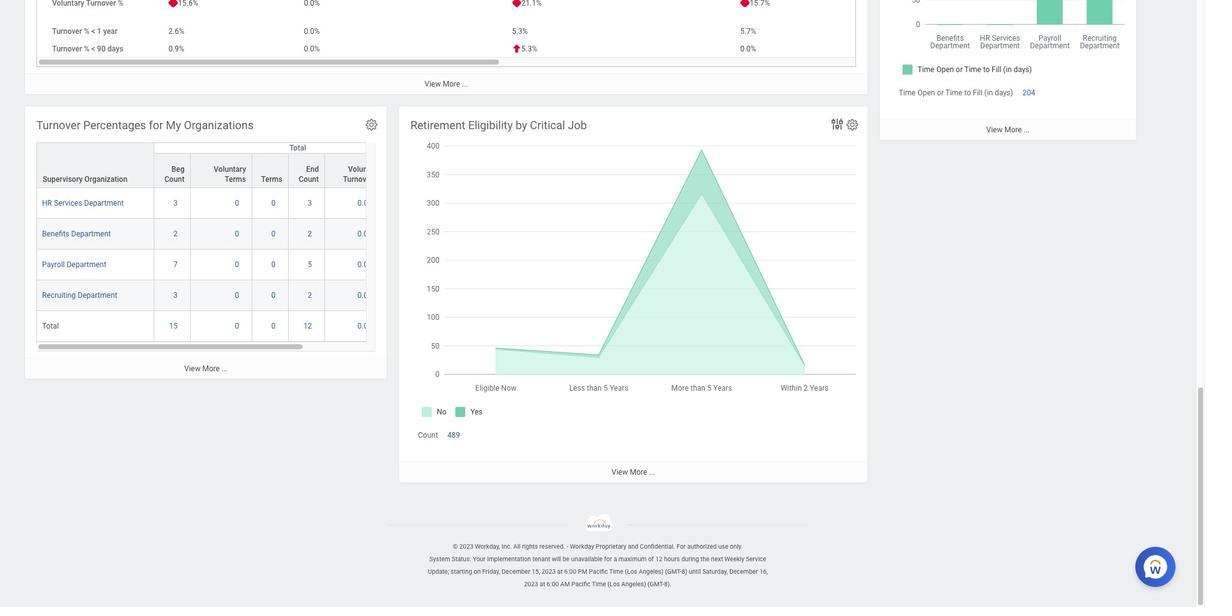 Task type: vqa. For each thing, say whether or not it's contained in the screenshot.
6th "row" from the bottom
yes



Task type: locate. For each thing, give the bounding box(es) containing it.
3 down beg count at the top of page
[[174, 199, 178, 208]]

turnover inside "voluntary turnover %"
[[343, 175, 373, 184]]

and
[[628, 544, 639, 551]]

3 down 7 button
[[174, 291, 178, 300]]

1 vertical spatial angeles)
[[622, 582, 647, 589]]

configure turnover percentages for my organizations image
[[365, 118, 379, 132]]

more inside global support organization health "element"
[[443, 80, 460, 89]]

0 vertical spatial pacific
[[589, 569, 608, 576]]

3 button for 3
[[174, 199, 180, 209]]

6:00 left pm
[[565, 569, 577, 576]]

12 right of
[[656, 557, 663, 563]]

terms left terms column header
[[225, 175, 246, 184]]

end
[[306, 165, 319, 174]]

job
[[568, 119, 587, 132]]

0 vertical spatial total
[[290, 144, 306, 153]]

services
[[54, 199, 82, 208]]

time left the open
[[899, 89, 916, 97]]

0 vertical spatial <
[[91, 27, 95, 36]]

16,
[[760, 569, 768, 576]]

2 terms from the left
[[261, 175, 283, 184]]

department down organization
[[84, 199, 124, 208]]

department
[[84, 199, 124, 208], [71, 230, 111, 239], [67, 261, 106, 270], [78, 291, 117, 300]]

3 row from the top
[[36, 188, 442, 219]]

year
[[103, 27, 118, 36]]

12 down 5
[[304, 322, 312, 331]]

view more ...
[[425, 80, 468, 89], [987, 126, 1030, 135], [184, 365, 228, 374], [612, 469, 655, 478]]

view more ... link inside global support organization health "element"
[[25, 74, 868, 94]]

system
[[430, 557, 450, 563]]

benefits department link
[[42, 227, 111, 239]]

time right or
[[946, 89, 963, 97]]

0.0% for 2.6%
[[304, 27, 320, 36]]

1 vertical spatial for
[[605, 557, 612, 563]]

starting
[[451, 569, 472, 576]]

1 horizontal spatial for
[[605, 557, 612, 563]]

for left my
[[149, 119, 163, 132]]

recruiting
[[42, 291, 76, 300]]

terms inside popup button
[[261, 175, 283, 184]]

2 row from the top
[[36, 153, 442, 200]]

1 row from the top
[[36, 143, 442, 189]]

row
[[36, 143, 442, 189], [36, 153, 442, 200], [36, 188, 442, 219], [36, 219, 442, 250], [36, 250, 442, 281], [36, 281, 442, 312], [36, 312, 442, 342]]

2 button down 5 button
[[308, 291, 314, 301]]

terms column header
[[252, 153, 289, 200]]

0 vertical spatial (los
[[625, 569, 638, 576]]

turnover for turnover percentages for my organizations
[[36, 119, 81, 132]]

2 for 2
[[308, 230, 312, 239]]

(los down a
[[608, 582, 620, 589]]

1 horizontal spatial 2023
[[524, 582, 539, 589]]

2 button for 3
[[308, 291, 314, 301]]

view more ... inside average time to fill positions element
[[987, 126, 1030, 135]]

<
[[91, 27, 95, 36], [91, 45, 95, 53]]

3 down end count
[[308, 199, 312, 208]]

turnover up turnover % < 90 days
[[52, 27, 82, 36]]

2023 down 15, at the left of page
[[524, 582, 539, 589]]

0 horizontal spatial 6:00
[[547, 582, 559, 589]]

3 button down end count
[[308, 199, 314, 209]]

1 vertical spatial (los
[[608, 582, 620, 589]]

0 horizontal spatial 12
[[304, 322, 312, 331]]

1 horizontal spatial (los
[[625, 569, 638, 576]]

0 vertical spatial (gmt-
[[665, 569, 682, 576]]

(gmt- down hours
[[665, 569, 682, 576]]

use
[[719, 544, 729, 551]]

0 horizontal spatial voluntary
[[214, 165, 246, 174]]

... inside global support organization health "element"
[[462, 80, 468, 89]]

count down beg
[[165, 175, 185, 184]]

3 button
[[174, 199, 180, 209], [308, 199, 314, 209], [174, 291, 180, 301]]

2 for 3
[[308, 291, 312, 300]]

2 up 5
[[308, 230, 312, 239]]

% left 1 on the left
[[84, 27, 90, 36]]

0 vertical spatial 12
[[304, 322, 312, 331]]

2023 right the ©
[[460, 544, 474, 551]]

0 vertical spatial at
[[558, 569, 563, 576]]

terms
[[225, 175, 246, 184], [261, 175, 283, 184]]

0
[[235, 199, 239, 208], [271, 199, 276, 208], [235, 230, 239, 239], [271, 230, 276, 239], [235, 261, 239, 270], [271, 261, 276, 270], [235, 291, 239, 300], [271, 291, 276, 300], [235, 322, 239, 331], [271, 322, 276, 331]]

7 button
[[174, 260, 180, 270]]

organization
[[85, 175, 128, 184]]

...
[[462, 80, 468, 89], [1024, 126, 1030, 135], [222, 365, 228, 374], [649, 469, 655, 478]]

voluntary down configure turnover percentages for my organizations image
[[348, 165, 381, 174]]

1 voluntary turnover % image from the top
[[330, 199, 381, 209]]

0.0%
[[304, 27, 320, 36], [304, 45, 320, 53], [741, 45, 757, 53]]

< left 1 on the left
[[91, 27, 95, 36]]

1 horizontal spatial terms
[[261, 175, 283, 184]]

authorized
[[688, 544, 717, 551]]

1 vertical spatial at
[[540, 582, 546, 589]]

view inside global support organization health "element"
[[425, 80, 441, 89]]

1 vertical spatial 12
[[656, 557, 663, 563]]

0 vertical spatial %
[[84, 27, 90, 36]]

view more ... inside view more ... link
[[425, 80, 468, 89]]

time down unavailable at the bottom of the page
[[592, 582, 606, 589]]

count left 489 on the left bottom of page
[[418, 432, 438, 440]]

0 vertical spatial 6:00
[[565, 569, 577, 576]]

... inside turnover percentages for my organizations element
[[222, 365, 228, 374]]

voluntary
[[214, 165, 246, 174], [348, 165, 381, 174]]

hours
[[664, 557, 680, 563]]

voluntary turnover % image
[[330, 199, 381, 209], [330, 229, 381, 239], [330, 260, 381, 270], [330, 291, 381, 301], [330, 322, 381, 332]]

5.7%
[[741, 27, 757, 36]]

supervisory organization button
[[37, 143, 154, 188]]

count down end at the left top of the page
[[299, 175, 319, 184]]

department for benefits department
[[71, 230, 111, 239]]

8).
[[665, 582, 672, 589]]

time
[[899, 89, 916, 97], [946, 89, 963, 97], [610, 569, 624, 576], [592, 582, 606, 589]]

0 horizontal spatial at
[[540, 582, 546, 589]]

1 horizontal spatial december
[[730, 569, 759, 576]]

december down weekly
[[730, 569, 759, 576]]

< left the 90
[[91, 45, 95, 53]]

terms inside voluntary terms
[[225, 175, 246, 184]]

3 for 3
[[174, 199, 178, 208]]

6:00 left the am
[[547, 582, 559, 589]]

more inside average time to fill positions element
[[1005, 126, 1023, 135]]

voluntary left "terms" popup button on the left
[[214, 165, 246, 174]]

voluntary inside "voluntary turnover %"
[[348, 165, 381, 174]]

view more ... link
[[25, 74, 868, 94], [881, 120, 1137, 140], [25, 359, 387, 379], [399, 462, 868, 483]]

status:
[[452, 557, 472, 563]]

count for beg
[[165, 175, 185, 184]]

retirement
[[411, 119, 466, 132]]

2 horizontal spatial count
[[418, 432, 438, 440]]

percentages
[[83, 119, 146, 132]]

2 down 5 button
[[308, 291, 312, 300]]

row containing beg count
[[36, 153, 442, 200]]

terms left end count column header
[[261, 175, 283, 184]]

retirement eligibility by critical job
[[411, 119, 587, 132]]

1 horizontal spatial 12
[[656, 557, 663, 563]]

at down will
[[558, 569, 563, 576]]

payroll department link
[[42, 258, 106, 270]]

1 vertical spatial %
[[84, 45, 90, 53]]

department up recruiting department link
[[67, 261, 106, 270]]

service
[[746, 557, 767, 563]]

2 december from the left
[[730, 569, 759, 576]]

turnover % < 1 year
[[52, 27, 118, 36]]

5
[[308, 261, 312, 270]]

0 button
[[235, 199, 241, 209], [271, 199, 278, 209], [235, 229, 241, 239], [271, 229, 278, 239], [235, 260, 241, 270], [271, 260, 278, 270], [235, 291, 241, 301], [271, 291, 278, 301], [235, 322, 241, 332], [271, 322, 278, 332]]

(los
[[625, 569, 638, 576], [608, 582, 620, 589]]

at down 15, at the left of page
[[540, 582, 546, 589]]

0 horizontal spatial (gmt-
[[648, 582, 665, 589]]

time down a
[[610, 569, 624, 576]]

turnover for turnover % < 90 days
[[52, 45, 82, 53]]

% down configure turnover percentages for my organizations image
[[375, 175, 381, 184]]

supervisory organization column header
[[36, 143, 155, 189]]

0 vertical spatial 2023
[[460, 544, 474, 551]]

1 voluntary from the left
[[214, 165, 246, 174]]

beg count column header
[[155, 153, 191, 200]]

2023 right 15, at the left of page
[[542, 569, 556, 576]]

on
[[474, 569, 481, 576]]

(los down maximum
[[625, 569, 638, 576]]

turnover up supervisory
[[36, 119, 81, 132]]

3
[[174, 199, 178, 208], [308, 199, 312, 208], [174, 291, 178, 300]]

3 voluntary turnover % image from the top
[[330, 260, 381, 270]]

all
[[514, 544, 521, 551]]

% for 90
[[84, 45, 90, 53]]

2
[[174, 230, 178, 239], [308, 230, 312, 239], [308, 291, 312, 300]]

4 row from the top
[[36, 219, 442, 250]]

2 button up 5
[[308, 229, 314, 239]]

pacific down pm
[[572, 582, 591, 589]]

footer
[[0, 514, 1196, 592]]

0 horizontal spatial count
[[165, 175, 185, 184]]

proprietary
[[596, 544, 627, 551]]

%
[[84, 27, 90, 36], [84, 45, 90, 53], [375, 175, 381, 184]]

5 row from the top
[[36, 250, 442, 281]]

0 horizontal spatial terms
[[225, 175, 246, 184]]

more
[[443, 80, 460, 89], [1005, 126, 1023, 135], [202, 365, 220, 374], [630, 469, 648, 478]]

total up end count popup button
[[290, 144, 306, 153]]

% for 1
[[84, 27, 90, 36]]

at
[[558, 569, 563, 576], [540, 582, 546, 589]]

days
[[108, 45, 123, 53]]

1 horizontal spatial total
[[290, 144, 306, 153]]

2 vertical spatial %
[[375, 175, 381, 184]]

turnover for turnover % < 1 year
[[52, 27, 82, 36]]

angeles) down of
[[639, 569, 664, 576]]

2 horizontal spatial 2023
[[542, 569, 556, 576]]

turnover right end count
[[343, 175, 373, 184]]

(gmt-
[[665, 569, 682, 576], [648, 582, 665, 589]]

my
[[166, 119, 181, 132]]

department right recruiting
[[78, 291, 117, 300]]

recruiting department
[[42, 291, 117, 300]]

2023
[[460, 544, 474, 551], [542, 569, 556, 576], [524, 582, 539, 589]]

12
[[304, 322, 312, 331], [656, 557, 663, 563]]

voluntary turnover % image for hr services department
[[330, 199, 381, 209]]

0 vertical spatial 5.3%
[[512, 27, 528, 36]]

time open or time to fill (in days)
[[899, 89, 1014, 97]]

department down the 'hr services department'
[[71, 230, 111, 239]]

pacific
[[589, 569, 608, 576], [572, 582, 591, 589]]

... inside average time to fill positions element
[[1024, 126, 1030, 135]]

total down recruiting
[[42, 322, 59, 331]]

3 button down 7 button
[[174, 291, 180, 301]]

6 row from the top
[[36, 281, 442, 312]]

0 horizontal spatial for
[[149, 119, 163, 132]]

turnover down turnover % < 1 year
[[52, 45, 82, 53]]

voluntary turnover % image for benefits department
[[330, 229, 381, 239]]

2 button
[[174, 229, 180, 239], [308, 229, 314, 239], [308, 291, 314, 301]]

3 button down beg count at the top of page
[[174, 199, 180, 209]]

2 voluntary from the left
[[348, 165, 381, 174]]

0 horizontal spatial december
[[502, 569, 531, 576]]

12 inside the © 2023 workday, inc. all rights reserved. - workday proprietary and confidential. for authorized use only. system status: your implementation tenant will be unavailable for a maximum of 12 hours during the next weekly service update; starting on friday, december 15, 2023 at 6:00 pm pacific time (los angeles) (gmt-8) until saturday, december 16, 2023 at 6:00 am pacific time (los angeles) (gmt-8).
[[656, 557, 663, 563]]

1 vertical spatial (gmt-
[[648, 582, 665, 589]]

maximum
[[619, 557, 647, 563]]

pacific right pm
[[589, 569, 608, 576]]

1 horizontal spatial voluntary
[[348, 165, 381, 174]]

total
[[290, 144, 306, 153], [42, 322, 59, 331]]

open
[[918, 89, 936, 97]]

or
[[938, 89, 944, 97]]

204 button
[[1023, 88, 1038, 98]]

0 horizontal spatial total
[[42, 322, 59, 331]]

payroll
[[42, 261, 65, 270]]

2 vertical spatial 2023
[[524, 582, 539, 589]]

view more ... inside turnover percentages for my organizations element
[[184, 365, 228, 374]]

beg count
[[165, 165, 185, 184]]

for left a
[[605, 557, 612, 563]]

1 horizontal spatial (gmt-
[[665, 569, 682, 576]]

% left the 90
[[84, 45, 90, 53]]

1 < from the top
[[91, 27, 95, 36]]

(gmt- down of
[[648, 582, 665, 589]]

update;
[[428, 569, 449, 576]]

1 terms from the left
[[225, 175, 246, 184]]

for inside the © 2023 workday, inc. all rights reserved. - workday proprietary and confidential. for authorized use only. system status: your implementation tenant will be unavailable for a maximum of 12 hours during the next weekly service update; starting on friday, december 15, 2023 at 6:00 pm pacific time (los angeles) (gmt-8) until saturday, december 16, 2023 at 6:00 am pacific time (los angeles) (gmt-8).
[[605, 557, 612, 563]]

5 voluntary turnover % image from the top
[[330, 322, 381, 332]]

2 < from the top
[[91, 45, 95, 53]]

2 voluntary turnover % image from the top
[[330, 229, 381, 239]]

2 button for 2
[[308, 229, 314, 239]]

0 vertical spatial for
[[149, 119, 163, 132]]

< for 1
[[91, 27, 95, 36]]

1 vertical spatial <
[[91, 45, 95, 53]]

turnover
[[52, 27, 82, 36], [52, 45, 82, 53], [36, 119, 81, 132], [343, 175, 373, 184]]

count inside "popup button"
[[165, 175, 185, 184]]

voluntary inside voluntary terms popup button
[[214, 165, 246, 174]]

1 vertical spatial 6:00
[[547, 582, 559, 589]]

december down implementation
[[502, 569, 531, 576]]

(in
[[985, 89, 994, 97]]

voluntary terms
[[214, 165, 246, 184]]

1 horizontal spatial count
[[299, 175, 319, 184]]

0 horizontal spatial 2023
[[460, 544, 474, 551]]

0.0% for 0.9%
[[304, 45, 320, 53]]

4 voluntary turnover % image from the top
[[330, 291, 381, 301]]

fill
[[974, 89, 983, 97]]

angeles) down maximum
[[622, 582, 647, 589]]

count inside popup button
[[299, 175, 319, 184]]

3 for 2
[[174, 291, 178, 300]]



Task type: describe. For each thing, give the bounding box(es) containing it.
hr
[[42, 199, 52, 208]]

3 button for 2
[[174, 291, 180, 301]]

until
[[689, 569, 701, 576]]

department for recruiting department
[[78, 291, 117, 300]]

tenant
[[533, 557, 551, 563]]

payroll department
[[42, 261, 106, 270]]

voluntary turnover % image for payroll department
[[330, 260, 381, 270]]

voluntary turnover %
[[343, 165, 381, 184]]

configure retirement eligibility by critical job image
[[846, 118, 860, 132]]

1 vertical spatial pacific
[[572, 582, 591, 589]]

turnover percentages for my organizations element
[[25, 107, 442, 379]]

0 vertical spatial angeles)
[[639, 569, 664, 576]]

department for payroll department
[[67, 261, 106, 270]]

more inside retirement eligibility by critical job element
[[630, 469, 648, 478]]

friday,
[[483, 569, 500, 576]]

will
[[552, 557, 562, 563]]

2 button up 7
[[174, 229, 180, 239]]

eligibility
[[468, 119, 513, 132]]

1 vertical spatial 5.3%
[[522, 45, 538, 53]]

... inside retirement eligibility by critical job element
[[649, 469, 655, 478]]

2 up 7
[[174, 230, 178, 239]]

489 button
[[448, 431, 462, 441]]

benefits department
[[42, 230, 111, 239]]

voluntary for turnover
[[348, 165, 381, 174]]

workday
[[570, 544, 595, 551]]

critical
[[530, 119, 566, 132]]

count for end
[[299, 175, 319, 184]]

count inside retirement eligibility by critical job element
[[418, 432, 438, 440]]

turnover % < 90 days
[[52, 45, 123, 53]]

supervisory
[[43, 175, 83, 184]]

to
[[965, 89, 972, 97]]

15
[[169, 322, 178, 331]]

benefits
[[42, 230, 69, 239]]

-
[[567, 544, 569, 551]]

hr services department
[[42, 199, 124, 208]]

voluntary for terms
[[214, 165, 246, 174]]

1 vertical spatial total
[[42, 322, 59, 331]]

12 inside button
[[304, 322, 312, 331]]

view inside turnover percentages for my organizations element
[[184, 365, 201, 374]]

only.
[[730, 544, 743, 551]]

beg count button
[[155, 154, 190, 188]]

% inside "voluntary turnover %"
[[375, 175, 381, 184]]

your
[[473, 557, 486, 563]]

voluntary turnover % image for recruiting department
[[330, 291, 381, 301]]

configure and view chart data image
[[830, 117, 845, 132]]

recruiting department link
[[42, 289, 117, 300]]

1 vertical spatial 2023
[[542, 569, 556, 576]]

15,
[[532, 569, 540, 576]]

204
[[1023, 89, 1036, 97]]

more inside turnover percentages for my organizations element
[[202, 365, 220, 374]]

voluntary turnover % button
[[325, 154, 386, 188]]

turnover percentages for my organizations
[[36, 119, 254, 132]]

weekly
[[725, 557, 745, 563]]

7
[[174, 261, 178, 270]]

footer containing © 2023 workday, inc. all rights reserved. - workday proprietary and confidential. for authorized use only. system status: your implementation tenant will be unavailable for a maximum of 12 hours during the next weekly service update; starting on friday, december 15, 2023 at 6:00 pm pacific time (los angeles) (gmt-8) until saturday, december 16, 2023 at 6:00 am pacific time (los angeles) (gmt-8).
[[0, 514, 1196, 592]]

am
[[561, 582, 570, 589]]

unavailable
[[571, 557, 603, 563]]

8)
[[682, 569, 688, 576]]

terms button
[[252, 154, 288, 188]]

organizations
[[184, 119, 254, 132]]

end count button
[[289, 154, 325, 188]]

of
[[649, 557, 654, 563]]

< for 90
[[91, 45, 95, 53]]

voluntary terms button
[[191, 154, 252, 188]]

0.9%
[[169, 45, 185, 53]]

reserved.
[[540, 544, 566, 551]]

supervisory organization
[[43, 175, 128, 184]]

average time to fill positions element
[[881, 0, 1137, 140]]

view inside average time to fill positions element
[[987, 126, 1003, 135]]

end count column header
[[289, 153, 325, 200]]

90
[[97, 45, 106, 53]]

workday assistant region
[[1136, 543, 1181, 588]]

beg
[[172, 165, 185, 174]]

©
[[453, 544, 458, 551]]

1 horizontal spatial 6:00
[[565, 569, 577, 576]]

rights
[[522, 544, 538, 551]]

1 december from the left
[[502, 569, 531, 576]]

global support organization health element
[[25, 0, 1206, 94]]

implementation
[[487, 557, 531, 563]]

retirement eligibility by critical job element
[[399, 107, 868, 483]]

row containing payroll department
[[36, 250, 442, 281]]

1 horizontal spatial at
[[558, 569, 563, 576]]

7 row from the top
[[36, 312, 442, 342]]

view more ... inside retirement eligibility by critical job element
[[612, 469, 655, 478]]

5 button
[[308, 260, 314, 270]]

by
[[516, 119, 528, 132]]

a
[[614, 557, 617, 563]]

for
[[677, 544, 686, 551]]

12 button
[[304, 322, 314, 332]]

be
[[563, 557, 570, 563]]

next
[[712, 557, 723, 563]]

confidential.
[[640, 544, 675, 551]]

view inside retirement eligibility by critical job element
[[612, 469, 628, 478]]

saturday,
[[703, 569, 728, 576]]

2.6%
[[169, 27, 185, 36]]

voluntary terms column header
[[191, 153, 252, 200]]

during
[[682, 557, 700, 563]]

days)
[[995, 89, 1014, 97]]

total button
[[155, 143, 442, 153]]

total element
[[42, 320, 59, 331]]

total inside popup button
[[290, 144, 306, 153]]

end count
[[299, 165, 319, 184]]

© 2023 workday, inc. all rights reserved. - workday proprietary and confidential. for authorized use only. system status: your implementation tenant will be unavailable for a maximum of 12 hours during the next weekly service update; starting on friday, december 15, 2023 at 6:00 pm pacific time (los angeles) (gmt-8) until saturday, december 16, 2023 at 6:00 am pacific time (los angeles) (gmt-8).
[[428, 544, 768, 589]]

0 horizontal spatial (los
[[608, 582, 620, 589]]

inc.
[[502, 544, 512, 551]]

row containing recruiting department
[[36, 281, 442, 312]]

hr services department link
[[42, 197, 124, 208]]

row containing benefits department
[[36, 219, 442, 250]]

row containing hr services department
[[36, 188, 442, 219]]

pm
[[578, 569, 588, 576]]



